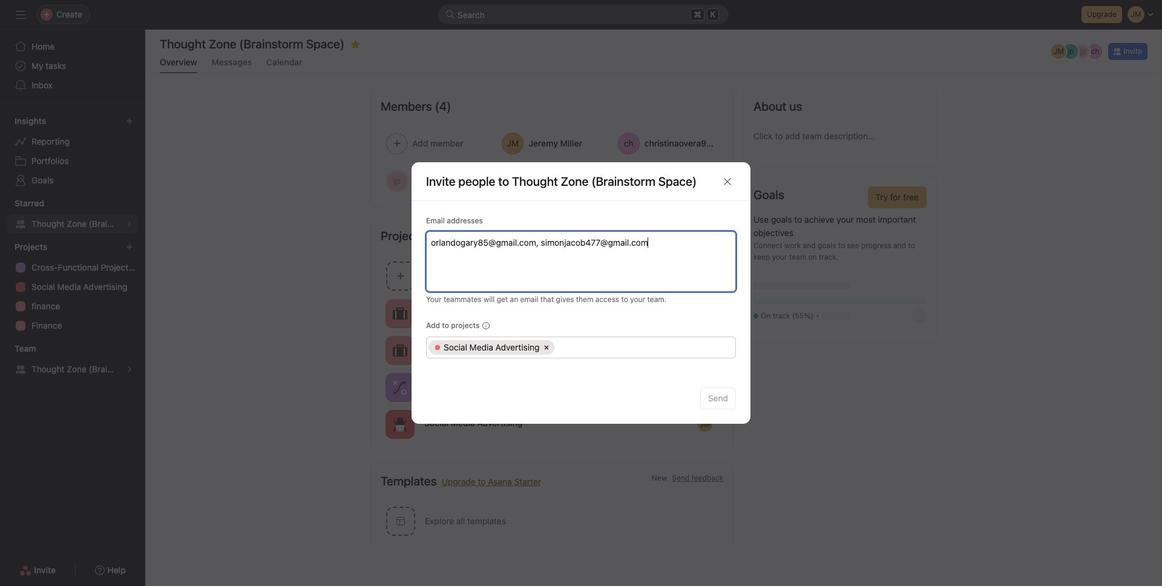 Task type: vqa. For each thing, say whether or not it's contained in the screenshot.
name@gmail.com, name@gmail.com, … text box
yes



Task type: describe. For each thing, give the bounding box(es) containing it.
name@gmail.com, name@gmail.com, … text field
[[431, 235, 730, 249]]

remove from starred image
[[351, 39, 360, 49]]

starred element
[[0, 193, 145, 236]]

line_and_symbols image
[[393, 380, 407, 394]]

insights element
[[0, 110, 145, 193]]

hide sidebar image
[[16, 10, 25, 19]]

projects element
[[0, 236, 145, 338]]

more information image
[[482, 322, 489, 329]]

3 list item from the top
[[371, 369, 733, 406]]

teams element
[[0, 338, 145, 381]]



Task type: locate. For each thing, give the bounding box(es) containing it.
briefcase image
[[393, 306, 407, 321], [393, 343, 407, 357]]

None text field
[[559, 340, 730, 355]]

4 list item from the top
[[371, 406, 733, 443]]

1 list item from the top
[[371, 295, 733, 332]]

0 vertical spatial briefcase image
[[393, 306, 407, 321]]

dialog
[[412, 162, 751, 424]]

bug image
[[393, 417, 407, 431]]

1 briefcase image from the top
[[393, 306, 407, 321]]

2 briefcase image from the top
[[393, 343, 407, 357]]

2 list item from the top
[[371, 332, 733, 369]]

close this dialog image
[[723, 176, 733, 186]]

list item
[[371, 295, 733, 332], [371, 332, 733, 369], [371, 369, 733, 406], [371, 406, 733, 443]]

cell
[[429, 340, 555, 355]]

global element
[[0, 30, 145, 102]]

prominent image
[[446, 10, 455, 19]]

row
[[427, 337, 736, 358]]

1 vertical spatial briefcase image
[[393, 343, 407, 357]]



